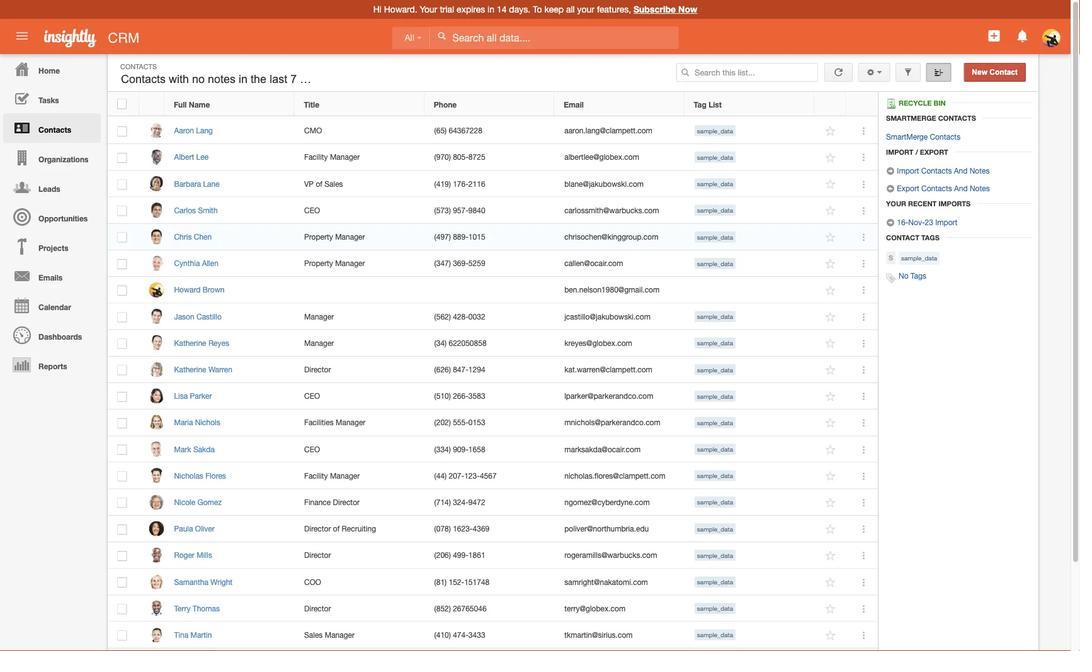 Task type: describe. For each thing, give the bounding box(es) containing it.
property manager cell for (347) 369-5259
[[294, 251, 425, 277]]

(410)
[[434, 631, 451, 640]]

ceo cell for (334) 909-1658
[[294, 437, 425, 463]]

ngomez@cyberdyne.com cell
[[555, 490, 685, 516]]

aaron lang
[[174, 126, 213, 135]]

tag
[[694, 100, 707, 109]]

sample_data for mnichols@parkerandco.com
[[697, 420, 733, 427]]

manager cell for (562) 428-0032
[[294, 304, 425, 330]]

tina martin
[[174, 631, 212, 640]]

sakda
[[193, 445, 215, 454]]

follow image for albertlee@globex.com
[[825, 152, 837, 164]]

facilities manager cell
[[294, 410, 425, 437]]

follow image for lparker@parkerandco.com
[[825, 391, 837, 403]]

sample_data for kat.warren@clampett.com
[[697, 366, 733, 374]]

director of recruiting cell
[[294, 516, 425, 543]]

chris
[[174, 233, 192, 241]]

cynthia
[[174, 259, 200, 268]]

follow image for poliver@northumbria.edu
[[825, 524, 837, 536]]

features,
[[597, 4, 631, 14]]

leads
[[38, 185, 60, 193]]

home link
[[3, 54, 101, 84]]

(852)
[[434, 605, 451, 613]]

rogeramills@warbucks.com
[[564, 551, 657, 560]]

jason castillo link
[[174, 312, 228, 321]]

samright@nakatomi.com cell
[[555, 570, 685, 596]]

sample_data for carlossmith@warbucks.com
[[697, 207, 733, 214]]

refresh list image
[[833, 68, 845, 77]]

follow image for nicholas.flores@clampett.com
[[825, 471, 837, 483]]

contacts down crm
[[120, 62, 157, 71]]

176-
[[453, 179, 468, 188]]

1 vertical spatial sales
[[304, 631, 323, 640]]

2 vertical spatial import
[[935, 218, 958, 227]]

facility for lee
[[304, 153, 328, 162]]

(410) 474-3433 cell
[[425, 623, 555, 649]]

(626) 847-1294 cell
[[425, 357, 555, 384]]

Search this list... text field
[[676, 63, 818, 82]]

805-
[[453, 153, 468, 162]]

tkmartin@sirius.com cell
[[555, 623, 685, 649]]

and for export contacts and notes
[[954, 184, 968, 193]]

0 vertical spatial your
[[420, 4, 437, 14]]

finance director cell
[[294, 490, 425, 516]]

(81)
[[434, 578, 447, 587]]

manager for (970) 805-8725
[[330, 153, 360, 162]]

director for warren
[[304, 365, 331, 374]]

(419) 176-2116 cell
[[425, 171, 555, 197]]

Search all data.... text field
[[430, 26, 678, 49]]

aaron.lang@clampett.com cell
[[555, 118, 685, 144]]

organizations
[[38, 155, 88, 164]]

no tags link
[[899, 272, 926, 281]]

follow image for ngomez@cyberdyne.com
[[825, 497, 837, 509]]

navigation containing home
[[0, 54, 101, 380]]

lparker@parkerandco.com
[[564, 392, 653, 401]]

aaron.lang@clampett.com
[[564, 126, 652, 135]]

circle arrow left image
[[886, 185, 895, 193]]

follow image for marksakda@ocair.com
[[825, 444, 837, 456]]

facility manager for (970)
[[304, 153, 360, 162]]

contacts for export contacts and notes
[[921, 184, 952, 193]]

nicole gomez link
[[174, 498, 228, 507]]

tags
[[921, 234, 939, 242]]

marksakda@ocair.com cell
[[555, 437, 685, 463]]

(852) 26765046
[[434, 605, 487, 613]]

carlos
[[174, 206, 196, 215]]

facility manager for (44)
[[304, 472, 360, 481]]

(714) 324-9472 cell
[[425, 490, 555, 516]]

sample_data for samright@nakatomi.com
[[697, 579, 733, 586]]

9472
[[468, 498, 485, 507]]

row containing cynthia allen
[[108, 251, 878, 277]]

(44) 207-123-4567
[[434, 472, 497, 481]]

follow image for callen@ocair.com
[[825, 258, 837, 270]]

lisa parker link
[[174, 392, 218, 401]]

cynthia allen
[[174, 259, 218, 268]]

follow image for kreyes@globex.com
[[825, 338, 837, 350]]

leads link
[[3, 173, 101, 202]]

organizations link
[[3, 143, 101, 173]]

roger mills
[[174, 551, 212, 560]]

(970) 805-8725
[[434, 153, 485, 162]]

subscribe
[[634, 4, 676, 14]]

1 vertical spatial contact
[[886, 234, 919, 242]]

sample_data for rogeramills@warbucks.com
[[697, 552, 733, 560]]

no tags
[[899, 272, 926, 281]]

(334)
[[434, 445, 451, 454]]

marksakda@ocair.com
[[564, 445, 641, 454]]

smartmerge contacts
[[886, 114, 976, 122]]

(497) 889-1015 cell
[[425, 224, 555, 251]]

director cell for (852) 26765046
[[294, 596, 425, 623]]

all
[[405, 33, 414, 43]]

howard brown
[[174, 286, 224, 295]]

contacts for import contacts and notes
[[921, 166, 952, 175]]

and for import contacts and notes
[[954, 166, 968, 175]]

last
[[270, 73, 287, 86]]

hi howard. your trial expires in 14 days. to keep all your features, subscribe now
[[373, 4, 697, 14]]

coo cell
[[294, 570, 425, 596]]

full name
[[174, 100, 210, 109]]

lang
[[196, 126, 213, 135]]

jason castillo
[[174, 312, 222, 321]]

notes for import contacts and notes
[[970, 166, 990, 175]]

(573) 957-9840 cell
[[425, 197, 555, 224]]

sample_data for lparker@parkerandco.com
[[697, 393, 733, 400]]

mnichols@parkerandco.com cell
[[555, 410, 685, 437]]

nicholas.flores@clampett.com
[[564, 472, 666, 481]]

paula
[[174, 525, 193, 534]]

(206) 499-1861
[[434, 551, 485, 560]]

jcastillo@jakubowski.com cell
[[555, 304, 685, 330]]

row containing jason castillo
[[108, 304, 878, 330]]

rogeramills@warbucks.com cell
[[555, 543, 685, 570]]

889-
[[453, 233, 468, 241]]

property for chen
[[304, 233, 333, 241]]

tasks
[[38, 96, 59, 105]]

facility manager cell for (44)
[[294, 463, 425, 490]]

dashboards
[[38, 333, 82, 341]]

home
[[38, 66, 60, 75]]

tina
[[174, 631, 188, 640]]

(419)
[[434, 179, 451, 188]]

all
[[566, 4, 575, 14]]

sample_data for blane@jakubowski.com
[[697, 180, 733, 188]]

16-
[[897, 218, 908, 227]]

nicholas flores
[[174, 472, 226, 481]]

0 horizontal spatial export
[[897, 184, 919, 193]]

of for director
[[333, 525, 340, 534]]

follow image for terry@globex.com
[[825, 604, 837, 616]]

tag list
[[694, 100, 722, 109]]

sample_data for callen@ocair.com
[[697, 260, 733, 267]]

(078) 1623-4369
[[434, 525, 489, 534]]

flores
[[205, 472, 226, 481]]

martin
[[190, 631, 212, 640]]

name
[[189, 100, 210, 109]]

parker
[[190, 392, 212, 401]]

notes for export contacts and notes
[[970, 184, 990, 193]]

roger mills link
[[174, 551, 218, 560]]

(562) 428-0032 cell
[[425, 304, 555, 330]]

tags
[[911, 272, 926, 281]]

row containing barbara lane
[[108, 171, 878, 197]]

4369
[[473, 525, 489, 534]]

3433
[[468, 631, 485, 640]]

1015
[[468, 233, 485, 241]]

of for vp
[[316, 179, 322, 188]]

row containing albert lee
[[108, 144, 878, 171]]

carlossmith@warbucks.com
[[564, 206, 659, 215]]

calendar
[[38, 303, 71, 312]]

(410) 474-3433
[[434, 631, 485, 640]]

director cell for (626) 847-1294
[[294, 357, 425, 384]]

follow image for chrisochen@kinggroup.com
[[825, 232, 837, 244]]

mnichols@parkerandco.com
[[564, 419, 660, 427]]

0 vertical spatial sales
[[324, 179, 343, 188]]

sample_data for tkmartin@sirius.com
[[697, 632, 733, 639]]

lparker@parkerandco.com cell
[[555, 384, 685, 410]]

(34)
[[434, 339, 447, 348]]

manager for (410) 474-3433
[[325, 631, 355, 640]]

151748
[[464, 578, 489, 587]]

22 row from the top
[[108, 649, 878, 652]]

export contacts and notes link
[[886, 184, 990, 193]]

import for import / export
[[886, 148, 914, 156]]

maria
[[174, 419, 193, 427]]

0032
[[468, 312, 485, 321]]

sample_data for marksakda@ocair.com
[[697, 446, 733, 453]]

row containing carlos smith
[[108, 197, 878, 224]]

324-
[[453, 498, 468, 507]]

tasks link
[[3, 84, 101, 113]]

9840
[[468, 206, 485, 215]]

ceo cell for (573) 957-9840
[[294, 197, 425, 224]]

carlossmith@warbucks.com cell
[[555, 197, 685, 224]]

sales manager cell
[[294, 623, 425, 649]]

(44)
[[434, 472, 447, 481]]

warren
[[208, 365, 232, 374]]

(206) 499-1861 cell
[[425, 543, 555, 570]]

(970) 805-8725 cell
[[425, 144, 555, 171]]

katherine reyes
[[174, 339, 229, 348]]



Task type: locate. For each thing, give the bounding box(es) containing it.
1658
[[468, 445, 485, 454]]

1 facility manager cell from the top
[[294, 144, 425, 171]]

vp of sales cell
[[294, 171, 425, 197]]

None checkbox
[[117, 99, 127, 109], [117, 206, 127, 216], [117, 233, 127, 243], [117, 259, 127, 269], [117, 286, 127, 296], [117, 339, 127, 349], [117, 445, 127, 455], [117, 499, 127, 509], [117, 525, 127, 535], [117, 605, 127, 615], [117, 99, 127, 109], [117, 206, 127, 216], [117, 233, 127, 243], [117, 259, 127, 269], [117, 286, 127, 296], [117, 339, 127, 349], [117, 445, 127, 455], [117, 499, 127, 509], [117, 525, 127, 535], [117, 605, 127, 615]]

director down finance
[[304, 525, 331, 534]]

1 follow image from the top
[[825, 152, 837, 164]]

5 follow image from the top
[[825, 258, 837, 270]]

26765046
[[453, 605, 487, 613]]

ceo for smith
[[304, 206, 320, 215]]

director cell up sales manager
[[294, 596, 425, 623]]

5 row from the top
[[108, 197, 878, 224]]

director for mills
[[304, 551, 331, 560]]

phone
[[434, 100, 457, 109]]

sample_data for ngomez@cyberdyne.com
[[697, 499, 733, 506]]

1 horizontal spatial of
[[333, 525, 340, 534]]

123-
[[464, 472, 480, 481]]

sample_data for aaron.lang@clampett.com
[[697, 127, 733, 134]]

7 follow image from the top
[[825, 524, 837, 536]]

contacts up organizations link
[[38, 125, 71, 134]]

director cell up facilities manager cell
[[294, 357, 425, 384]]

1 vertical spatial ceo
[[304, 392, 320, 401]]

4 follow image from the top
[[825, 232, 837, 244]]

row containing full name
[[108, 93, 877, 116]]

10 follow image from the top
[[825, 551, 837, 563]]

facility manager cell
[[294, 144, 425, 171], [294, 463, 425, 490]]

katherine for katherine reyes
[[174, 339, 206, 348]]

director up coo
[[304, 551, 331, 560]]

show sidebar image
[[934, 68, 943, 77]]

266-
[[453, 392, 468, 401]]

facility manager up vp of sales
[[304, 153, 360, 162]]

1 vertical spatial facility manager cell
[[294, 463, 425, 490]]

row containing samantha wright
[[108, 570, 878, 596]]

aaron lang link
[[174, 126, 219, 135]]

0 vertical spatial katherine
[[174, 339, 206, 348]]

4567
[[480, 472, 497, 481]]

(852) 26765046 cell
[[425, 596, 555, 623]]

1 notes from the top
[[970, 166, 990, 175]]

row containing chris chen
[[108, 224, 878, 251]]

ceo cell
[[294, 197, 425, 224], [294, 384, 425, 410], [294, 437, 425, 463]]

2 property from the top
[[304, 259, 333, 268]]

title
[[304, 100, 319, 109]]

0 vertical spatial contact
[[990, 68, 1018, 77]]

row
[[108, 93, 877, 116], [108, 118, 878, 144], [108, 144, 878, 171], [108, 171, 878, 197], [108, 197, 878, 224], [108, 224, 878, 251], [108, 251, 878, 277], [108, 277, 878, 304], [108, 304, 878, 330], [108, 330, 878, 357], [108, 357, 878, 384], [108, 384, 878, 410], [108, 410, 878, 437], [108, 437, 878, 463], [108, 463, 878, 490], [108, 490, 878, 516], [108, 516, 878, 543], [108, 543, 878, 570], [108, 570, 878, 596], [108, 596, 878, 623], [108, 623, 878, 649], [108, 649, 878, 652]]

8 follow image from the top
[[825, 630, 837, 642]]

show list view filters image
[[904, 68, 913, 77]]

barbara lane
[[174, 179, 220, 188]]

row containing lisa parker
[[108, 384, 878, 410]]

row containing tina martin
[[108, 623, 878, 649]]

jcastillo@jakubowski.com
[[564, 312, 651, 321]]

katherine up lisa parker
[[174, 365, 206, 374]]

0 vertical spatial facility manager cell
[[294, 144, 425, 171]]

circle arrow right image
[[886, 219, 895, 227]]

2 follow image from the top
[[825, 179, 837, 191]]

0 vertical spatial smartmerge
[[886, 114, 936, 122]]

howard brown link
[[174, 286, 231, 295]]

of right the vp
[[316, 179, 322, 188]]

6 follow image from the top
[[825, 497, 837, 509]]

(347) 369-5259
[[434, 259, 485, 268]]

0 horizontal spatial of
[[316, 179, 322, 188]]

19 row from the top
[[108, 570, 878, 596]]

of inside "cell"
[[333, 525, 340, 534]]

1 vertical spatial ceo cell
[[294, 384, 425, 410]]

2 vertical spatial ceo
[[304, 445, 320, 454]]

cog image
[[866, 68, 875, 77]]

mark
[[174, 445, 191, 454]]

facility down cmo
[[304, 153, 328, 162]]

blane@jakubowski.com
[[564, 179, 644, 188]]

reports
[[38, 362, 67, 371]]

1 horizontal spatial contact
[[990, 68, 1018, 77]]

(347)
[[434, 259, 451, 268]]

1 vertical spatial director cell
[[294, 543, 425, 570]]

(81) 152-151748 cell
[[425, 570, 555, 596]]

import contacts and notes
[[895, 166, 990, 175]]

2 property manager from the top
[[304, 259, 365, 268]]

2 ceo from the top
[[304, 392, 320, 401]]

3 row from the top
[[108, 144, 878, 171]]

terry@globex.com cell
[[555, 596, 685, 623]]

castillo
[[196, 312, 222, 321]]

opportunities
[[38, 214, 88, 223]]

ngomez@cyberdyne.com
[[564, 498, 650, 507]]

1 property manager from the top
[[304, 233, 365, 241]]

5 follow image from the top
[[825, 444, 837, 456]]

15 row from the top
[[108, 463, 878, 490]]

2 vertical spatial ceo cell
[[294, 437, 425, 463]]

4 follow image from the top
[[825, 391, 837, 403]]

export right /
[[920, 148, 948, 156]]

manager for (202) 555-0153
[[336, 419, 366, 427]]

sample_data for nicholas.flores@clampett.com
[[697, 473, 733, 480]]

follow image for kat.warren@clampett.com
[[825, 365, 837, 377]]

0 vertical spatial director cell
[[294, 357, 425, 384]]

coo
[[304, 578, 321, 587]]

64367228
[[449, 126, 482, 135]]

sample_data for albertlee@globex.com
[[697, 154, 733, 161]]

1 facility manager from the top
[[304, 153, 360, 162]]

row containing howard brown
[[108, 277, 878, 304]]

follow image for samright@nakatomi.com
[[825, 577, 837, 589]]

terry thomas
[[174, 605, 220, 613]]

ben.nelson1980@gmail.com cell
[[555, 277, 685, 304]]

howard.
[[384, 4, 417, 14]]

thomas
[[193, 605, 220, 613]]

3 follow image from the top
[[825, 205, 837, 217]]

0 horizontal spatial in
[[239, 73, 248, 86]]

navigation
[[0, 54, 101, 380]]

ceo cell up facilities manager
[[294, 384, 425, 410]]

0153
[[468, 419, 485, 427]]

1 row from the top
[[108, 93, 877, 116]]

aaron
[[174, 126, 194, 135]]

property manager cell for (497) 889-1015
[[294, 224, 425, 251]]

None checkbox
[[117, 127, 127, 137], [117, 153, 127, 163], [117, 180, 127, 190], [117, 313, 127, 323], [117, 366, 127, 376], [117, 392, 127, 402], [117, 419, 127, 429], [117, 472, 127, 482], [117, 552, 127, 562], [117, 578, 127, 588], [117, 631, 127, 642], [117, 127, 127, 137], [117, 153, 127, 163], [117, 180, 127, 190], [117, 313, 127, 323], [117, 366, 127, 376], [117, 392, 127, 402], [117, 419, 127, 429], [117, 472, 127, 482], [117, 552, 127, 562], [117, 578, 127, 588], [117, 631, 127, 642]]

katherine down the jason
[[174, 339, 206, 348]]

(347) 369-5259 cell
[[425, 251, 555, 277]]

row group
[[108, 118, 878, 652]]

ceo cell down vp of sales
[[294, 197, 425, 224]]

property for allen
[[304, 259, 333, 268]]

notes inside export contacts and notes link
[[970, 184, 990, 193]]

row containing terry thomas
[[108, 596, 878, 623]]

0 vertical spatial property
[[304, 233, 333, 241]]

2 director cell from the top
[[294, 543, 425, 570]]

sample_data for terry@globex.com
[[697, 606, 733, 613]]

director cell down recruiting
[[294, 543, 425, 570]]

nicholas.flores@clampett.com cell
[[555, 463, 685, 490]]

manager cell
[[294, 304, 425, 330], [294, 330, 425, 357]]

recycle
[[899, 99, 932, 107]]

your left "trial"
[[420, 4, 437, 14]]

cynthia allen link
[[174, 259, 225, 268]]

manager for (44) 207-123-4567
[[330, 472, 360, 481]]

expires
[[457, 4, 485, 14]]

sample_data for kreyes@globex.com
[[697, 340, 733, 347]]

ceo up facilities
[[304, 392, 320, 401]]

0 vertical spatial property manager
[[304, 233, 365, 241]]

calendar link
[[3, 291, 101, 321]]

row containing roger mills
[[108, 543, 878, 570]]

contacts up export contacts and notes link
[[921, 166, 952, 175]]

2 katherine from the top
[[174, 365, 206, 374]]

0 horizontal spatial your
[[420, 4, 437, 14]]

(65) 64367228 cell
[[425, 118, 555, 144]]

(44) 207-123-4567 cell
[[425, 463, 555, 490]]

director down coo
[[304, 605, 331, 613]]

in for the
[[239, 73, 248, 86]]

jason
[[174, 312, 194, 321]]

row containing aaron lang
[[108, 118, 878, 144]]

1 ceo from the top
[[304, 206, 320, 215]]

(202) 555-0153
[[434, 419, 485, 427]]

1 director cell from the top
[[294, 357, 425, 384]]

1 vertical spatial in
[[239, 73, 248, 86]]

lisa
[[174, 392, 188, 401]]

samantha
[[174, 578, 208, 587]]

cmo cell
[[294, 118, 425, 144]]

0 vertical spatial export
[[920, 148, 948, 156]]

gomez
[[197, 498, 222, 507]]

nichols
[[195, 419, 220, 427]]

sample_data for poliver@northumbria.edu
[[697, 526, 733, 533]]

1 horizontal spatial export
[[920, 148, 948, 156]]

director cell for (206) 499-1861
[[294, 543, 425, 570]]

follow image for ben.nelson1980@gmail.com
[[825, 285, 837, 297]]

notes up export contacts and notes
[[970, 166, 990, 175]]

3 ceo cell from the top
[[294, 437, 425, 463]]

of inside cell
[[316, 179, 322, 188]]

2 facility manager cell from the top
[[294, 463, 425, 490]]

3 ceo from the top
[[304, 445, 320, 454]]

0 horizontal spatial contact
[[886, 234, 919, 242]]

terry
[[174, 605, 190, 613]]

1 vertical spatial import
[[897, 166, 919, 175]]

(714)
[[434, 498, 451, 507]]

export contacts and notes
[[895, 184, 990, 193]]

poliver@northumbria.edu cell
[[555, 516, 685, 543]]

smartmerge
[[886, 114, 936, 122], [886, 132, 928, 141]]

katherine warren
[[174, 365, 232, 374]]

16-nov-23 import link
[[886, 218, 958, 227]]

notes inside import contacts and notes link
[[970, 166, 990, 175]]

barbara lane link
[[174, 179, 226, 188]]

207-
[[449, 472, 464, 481]]

chris chen link
[[174, 233, 218, 241]]

facility manager cell up finance director
[[294, 463, 425, 490]]

0 horizontal spatial sales
[[304, 631, 323, 640]]

contacts link
[[3, 113, 101, 143]]

albertlee@globex.com
[[564, 153, 639, 162]]

0 vertical spatial ceo
[[304, 206, 320, 215]]

ceo down facilities
[[304, 445, 320, 454]]

(34) 622050858 cell
[[425, 330, 555, 357]]

1 ceo cell from the top
[[294, 197, 425, 224]]

0 vertical spatial of
[[316, 179, 322, 188]]

12 row from the top
[[108, 384, 878, 410]]

terry thomas link
[[174, 605, 226, 613]]

12 follow image from the top
[[825, 604, 837, 616]]

1 vertical spatial property manager
[[304, 259, 365, 268]]

contacts for smartmerge contacts
[[930, 132, 961, 141]]

in inside contacts contacts with no notes in the last 7 days
[[239, 73, 248, 86]]

row containing maria nichols
[[108, 410, 878, 437]]

export right circle arrow left "image"
[[897, 184, 919, 193]]

ceo for parker
[[304, 392, 320, 401]]

2 smartmerge from the top
[[886, 132, 928, 141]]

18 row from the top
[[108, 543, 878, 570]]

director up director of recruiting
[[333, 498, 360, 507]]

of left recruiting
[[333, 525, 340, 534]]

row group containing aaron lang
[[108, 118, 878, 652]]

facility manager up finance director
[[304, 472, 360, 481]]

facility manager cell for (970)
[[294, 144, 425, 171]]

(334) 909-1658 cell
[[425, 437, 555, 463]]

1 vertical spatial smartmerge
[[886, 132, 928, 141]]

1 vertical spatial property
[[304, 259, 333, 268]]

cell
[[108, 224, 139, 251], [294, 277, 425, 304], [425, 277, 555, 304], [685, 277, 815, 304], [108, 649, 139, 652], [139, 649, 164, 652], [164, 649, 294, 652], [294, 649, 425, 652], [425, 649, 555, 652], [555, 649, 685, 652], [685, 649, 815, 652], [815, 649, 846, 652], [846, 649, 878, 652]]

kreyes@globex.com cell
[[555, 330, 685, 357]]

0 vertical spatial and
[[954, 166, 968, 175]]

contact down 16-
[[886, 234, 919, 242]]

ceo cell down facilities manager
[[294, 437, 425, 463]]

1 vertical spatial and
[[954, 184, 968, 193]]

search image
[[681, 68, 690, 77]]

manager cell for (34) 622050858
[[294, 330, 425, 357]]

facility manager cell up vp of sales
[[294, 144, 425, 171]]

1 vertical spatial your
[[886, 200, 906, 208]]

4 row from the top
[[108, 171, 878, 197]]

albert lee
[[174, 153, 209, 162]]

17 row from the top
[[108, 516, 878, 543]]

import right 23
[[935, 218, 958, 227]]

smith
[[198, 206, 218, 215]]

0 vertical spatial facility
[[304, 153, 328, 162]]

and up export contacts and notes
[[954, 166, 968, 175]]

row containing katherine reyes
[[108, 330, 878, 357]]

contacts down contacts
[[930, 132, 961, 141]]

projects link
[[3, 232, 101, 261]]

10 row from the top
[[108, 330, 878, 357]]

manager for (347) 369-5259
[[335, 259, 365, 268]]

notifications image
[[1015, 28, 1030, 43]]

(573) 957-9840
[[434, 206, 485, 215]]

facility up finance
[[304, 472, 328, 481]]

1 property from the top
[[304, 233, 333, 241]]

0 vertical spatial import
[[886, 148, 914, 156]]

1 horizontal spatial sales
[[324, 179, 343, 188]]

1 horizontal spatial in
[[488, 4, 494, 14]]

follow image for blane@jakubowski.com
[[825, 179, 837, 191]]

row containing nicholas flores
[[108, 463, 878, 490]]

projects
[[38, 244, 68, 253]]

follow image for carlossmith@warbucks.com
[[825, 205, 837, 217]]

blane@jakubowski.com cell
[[555, 171, 685, 197]]

contact tags
[[886, 234, 939, 242]]

director for thomas
[[304, 605, 331, 613]]

2 manager cell from the top
[[294, 330, 425, 357]]

(65) 64367228
[[434, 126, 482, 135]]

import for import contacts and notes
[[897, 166, 919, 175]]

(81) 152-151748
[[434, 578, 489, 587]]

new
[[972, 68, 988, 77]]

6 row from the top
[[108, 224, 878, 251]]

chris chen
[[174, 233, 212, 241]]

2 row from the top
[[108, 118, 878, 144]]

import left /
[[886, 148, 914, 156]]

11 follow image from the top
[[825, 577, 837, 589]]

now
[[678, 4, 697, 14]]

facility for flores
[[304, 472, 328, 481]]

row containing nicole gomez
[[108, 490, 878, 516]]

contact right new
[[990, 68, 1018, 77]]

albert lee link
[[174, 153, 215, 162]]

3 follow image from the top
[[825, 338, 837, 350]]

smartmerge down "recycle"
[[886, 114, 936, 122]]

email
[[564, 100, 584, 109]]

smartmerge up /
[[886, 132, 928, 141]]

20 row from the top
[[108, 596, 878, 623]]

kat.warren@clampett.com cell
[[555, 357, 685, 384]]

sales
[[324, 179, 343, 188], [304, 631, 323, 640]]

notes up imports
[[970, 184, 990, 193]]

emails
[[38, 273, 63, 282]]

row containing katherine warren
[[108, 357, 878, 384]]

row containing mark sakda
[[108, 437, 878, 463]]

ceo cell for (510) 266-3583
[[294, 384, 425, 410]]

follow image for rogeramills@warbucks.com
[[825, 551, 837, 563]]

in left 14
[[488, 4, 494, 14]]

0 vertical spatial in
[[488, 4, 494, 14]]

7 follow image from the top
[[825, 365, 837, 377]]

director inside "cell"
[[304, 525, 331, 534]]

2 follow image from the top
[[825, 285, 837, 297]]

13 row from the top
[[108, 410, 878, 437]]

in
[[488, 4, 494, 14], [239, 73, 248, 86]]

follow image for jcastillo@jakubowski.com
[[825, 311, 837, 323]]

11 row from the top
[[108, 357, 878, 384]]

ceo for sakda
[[304, 445, 320, 454]]

katherine reyes link
[[174, 339, 236, 348]]

follow image
[[825, 125, 837, 137], [825, 285, 837, 297], [825, 338, 837, 350], [825, 391, 837, 403], [825, 444, 837, 456], [825, 497, 837, 509], [825, 524, 837, 536], [825, 630, 837, 642]]

8 follow image from the top
[[825, 418, 837, 430]]

director cell
[[294, 357, 425, 384], [294, 543, 425, 570], [294, 596, 425, 623]]

sales right the vp
[[324, 179, 343, 188]]

trial
[[440, 4, 454, 14]]

dashboards link
[[3, 321, 101, 350]]

white image
[[437, 31, 446, 40]]

2116
[[468, 179, 485, 188]]

paula oliver
[[174, 525, 215, 534]]

1 follow image from the top
[[825, 125, 837, 137]]

row containing paula oliver
[[108, 516, 878, 543]]

3 director cell from the top
[[294, 596, 425, 623]]

albertlee@globex.com cell
[[555, 144, 685, 171]]

director inside cell
[[333, 498, 360, 507]]

property manager for (347)
[[304, 259, 365, 268]]

1 vertical spatial notes
[[970, 184, 990, 193]]

contacts left with
[[121, 73, 166, 86]]

2 property manager cell from the top
[[294, 251, 425, 277]]

7 row from the top
[[108, 251, 878, 277]]

emails link
[[3, 261, 101, 291]]

9 follow image from the top
[[825, 471, 837, 483]]

ceo down the vp
[[304, 206, 320, 215]]

2 ceo cell from the top
[[294, 384, 425, 410]]

brown
[[203, 286, 224, 295]]

1 smartmerge from the top
[[886, 114, 936, 122]]

1 katherine from the top
[[174, 339, 206, 348]]

21 row from the top
[[108, 623, 878, 649]]

in left the the at the top of the page
[[239, 73, 248, 86]]

recruiting
[[342, 525, 376, 534]]

contact
[[990, 68, 1018, 77], [886, 234, 919, 242]]

reyes
[[208, 339, 229, 348]]

(078) 1623-4369 cell
[[425, 516, 555, 543]]

property
[[304, 233, 333, 241], [304, 259, 333, 268]]

and up imports
[[954, 184, 968, 193]]

import right circle arrow right icon
[[897, 166, 919, 175]]

1 manager cell from the top
[[294, 304, 425, 330]]

1 vertical spatial katherine
[[174, 365, 206, 374]]

all link
[[392, 27, 430, 49]]

957-
[[453, 206, 468, 215]]

follow image for mnichols@parkerandco.com
[[825, 418, 837, 430]]

recent
[[908, 200, 937, 208]]

1 property manager cell from the top
[[294, 224, 425, 251]]

1 vertical spatial export
[[897, 184, 919, 193]]

in for 14
[[488, 4, 494, 14]]

director up facilities
[[304, 365, 331, 374]]

6 follow image from the top
[[825, 311, 837, 323]]

days.
[[509, 4, 530, 14]]

smartmerge for smartmerge contacts
[[886, 132, 928, 141]]

contacts down import contacts and notes link
[[921, 184, 952, 193]]

chrisochen@kinggroup.com cell
[[555, 224, 685, 251]]

(626) 847-1294
[[434, 365, 485, 374]]

9 row from the top
[[108, 304, 878, 330]]

your down circle arrow left "image"
[[886, 200, 906, 208]]

follow image for tkmartin@sirius.com
[[825, 630, 837, 642]]

(510) 266-3583 cell
[[425, 384, 555, 410]]

2 notes from the top
[[970, 184, 990, 193]]

14 row from the top
[[108, 437, 878, 463]]

0 vertical spatial ceo cell
[[294, 197, 425, 224]]

1 vertical spatial facility
[[304, 472, 328, 481]]

1 horizontal spatial your
[[886, 200, 906, 208]]

2 facility manager from the top
[[304, 472, 360, 481]]

callen@ocair.com cell
[[555, 251, 685, 277]]

katherine for katherine warren
[[174, 365, 206, 374]]

2 vertical spatial director cell
[[294, 596, 425, 623]]

reports link
[[3, 350, 101, 380]]

16 row from the top
[[108, 490, 878, 516]]

and
[[954, 166, 968, 175], [954, 184, 968, 193]]

circle arrow right image
[[886, 167, 895, 176]]

0 vertical spatial notes
[[970, 166, 990, 175]]

499-
[[453, 551, 468, 560]]

follow image for aaron.lang@clampett.com
[[825, 125, 837, 137]]

property manager for (497)
[[304, 233, 365, 241]]

smartmerge for smartmerge contacts
[[886, 114, 936, 122]]

sample_data for jcastillo@jakubowski.com
[[697, 313, 733, 320]]

follow image
[[825, 152, 837, 164], [825, 179, 837, 191], [825, 205, 837, 217], [825, 232, 837, 244], [825, 258, 837, 270], [825, 311, 837, 323], [825, 365, 837, 377], [825, 418, 837, 430], [825, 471, 837, 483], [825, 551, 837, 563], [825, 577, 837, 589], [825, 604, 837, 616]]

sales down coo
[[304, 631, 323, 640]]

contacts for contacts contacts with no notes in the last 7 days
[[121, 73, 166, 86]]

2 facility from the top
[[304, 472, 328, 481]]

sample_data for chrisochen@kinggroup.com
[[697, 234, 733, 241]]

0 vertical spatial facility manager
[[304, 153, 360, 162]]

katherine warren link
[[174, 365, 239, 374]]

1 vertical spatial of
[[333, 525, 340, 534]]

property manager cell
[[294, 224, 425, 251], [294, 251, 425, 277]]

1 facility from the top
[[304, 153, 328, 162]]

manager for (497) 889-1015
[[335, 233, 365, 241]]

(202) 555-0153 cell
[[425, 410, 555, 437]]

1 vertical spatial facility manager
[[304, 472, 360, 481]]

8 row from the top
[[108, 277, 878, 304]]



Task type: vqa. For each thing, say whether or not it's contained in the screenshot.
(573) 957-9840
yes



